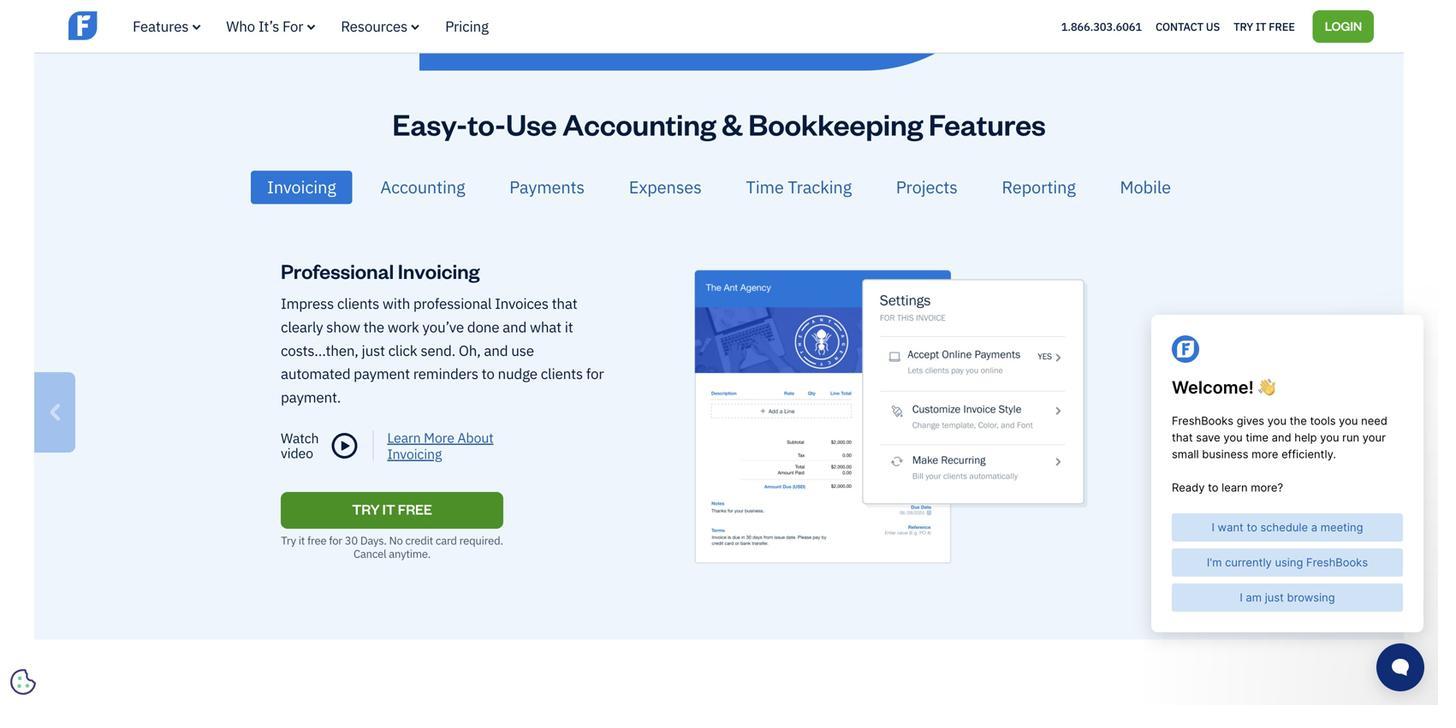 Task type: locate. For each thing, give the bounding box(es) containing it.
for inside impress clients with professional invoices that clearly show the work you've done and what it costs…then, just click send. oh, and use automated payment reminders to nudge clients for payment.
[[586, 365, 604, 383]]

and down invoices
[[503, 318, 527, 336]]

contact us
[[1156, 19, 1220, 34]]

time
[[746, 176, 784, 198]]

cookie consent banner dialog
[[13, 495, 270, 693]]

0 horizontal spatial features
[[133, 17, 189, 36]]

for
[[586, 365, 604, 383], [329, 533, 342, 548]]

the
[[364, 318, 385, 336]]

send.
[[421, 341, 456, 360]]

it for try it free for 30 days. no credit card required. cancel anytime.
[[299, 533, 305, 548]]

who
[[226, 17, 255, 36]]

0 vertical spatial for
[[586, 365, 604, 383]]

reminders
[[413, 365, 479, 383]]

features up reporting
[[929, 104, 1046, 143]]

1 vertical spatial accounting
[[381, 176, 465, 198]]

accounting up expenses
[[563, 104, 716, 143]]

invoices
[[495, 294, 549, 313]]

learn more about invoicing
[[387, 429, 494, 463]]

0 horizontal spatial for
[[329, 533, 342, 548]]

show
[[326, 318, 360, 336]]

credit
[[405, 533, 433, 548]]

days.
[[360, 533, 387, 548]]

easy-
[[393, 104, 468, 143]]

payment.
[[281, 388, 341, 407]]

it inside try it free link
[[1256, 19, 1267, 34]]

more
[[424, 429, 455, 447]]

1 horizontal spatial try
[[1234, 19, 1254, 34]]

features left the who
[[133, 17, 189, 36]]

pricing
[[445, 17, 489, 36]]

and
[[503, 318, 527, 336], [484, 341, 508, 360]]

who it's for
[[226, 17, 303, 36]]

1.866.303.6061 link
[[1062, 19, 1142, 34]]

professional invoicing
[[281, 258, 480, 284]]

2 vertical spatial it
[[299, 533, 305, 548]]

with
[[383, 294, 410, 313]]

time tracking
[[746, 176, 852, 198]]

0 horizontal spatial try
[[281, 533, 296, 548]]

projects link
[[880, 171, 974, 204]]

cancel
[[354, 547, 387, 561]]

for left 30
[[329, 533, 342, 548]]

for right nudge
[[586, 365, 604, 383]]

accounting link
[[364, 171, 482, 204]]

0 horizontal spatial accounting
[[381, 176, 465, 198]]

tracking
[[788, 176, 852, 198]]

and up the to at the bottom left of the page
[[484, 341, 508, 360]]

features link
[[133, 17, 201, 36]]

0 horizontal spatial it
[[299, 533, 305, 548]]

&
[[722, 104, 743, 143]]

2 vertical spatial invoicing
[[387, 445, 442, 463]]

you've
[[423, 318, 464, 336]]

1 horizontal spatial for
[[586, 365, 604, 383]]

contact us link
[[1156, 15, 1220, 37]]

use
[[506, 104, 557, 143]]

try inside try it free for 30 days. no credit card required. cancel anytime.
[[281, 533, 296, 548]]

clearly
[[281, 318, 323, 336]]

features
[[133, 17, 189, 36], [929, 104, 1046, 143]]

clients right nudge
[[541, 365, 583, 383]]

what
[[530, 318, 562, 336]]

1 vertical spatial try
[[281, 533, 296, 548]]

try
[[352, 500, 380, 518]]

clients up the show
[[337, 294, 379, 313]]

try inside try it free link
[[1234, 19, 1254, 34]]

1 vertical spatial clients
[[541, 365, 583, 383]]

professional
[[414, 294, 492, 313]]

watch
[[281, 429, 319, 447]]

1 vertical spatial it
[[565, 318, 573, 336]]

expenses link
[[613, 171, 718, 204]]

accounting down easy-
[[381, 176, 465, 198]]

learn more about invoicing link
[[374, 429, 528, 463]]

1.866.303.6061
[[1062, 19, 1142, 34]]

0 vertical spatial it
[[1256, 19, 1267, 34]]

it
[[1256, 19, 1267, 34], [565, 318, 573, 336], [299, 533, 305, 548]]

to-
[[468, 104, 506, 143]]

for
[[283, 17, 303, 36]]

contact
[[1156, 19, 1204, 34]]

it for try it free
[[1256, 19, 1267, 34]]

try right "us"
[[1234, 19, 1254, 34]]

oh,
[[459, 341, 481, 360]]

payments
[[510, 176, 585, 198]]

accounting
[[563, 104, 716, 143], [381, 176, 465, 198]]

1 horizontal spatial accounting
[[563, 104, 716, 143]]

invoicing inside learn more about invoicing
[[387, 445, 442, 463]]

1 horizontal spatial it
[[565, 318, 573, 336]]

invoicing
[[267, 176, 336, 198], [398, 258, 480, 284], [387, 445, 442, 463]]

cookie preferences image
[[10, 670, 36, 695]]

it inside try it free for 30 days. no credit card required. cancel anytime.
[[299, 533, 305, 548]]

try left the free
[[281, 533, 296, 548]]

try
[[1234, 19, 1254, 34], [281, 533, 296, 548]]

0 vertical spatial accounting
[[563, 104, 716, 143]]

0 vertical spatial features
[[133, 17, 189, 36]]

1 vertical spatial for
[[329, 533, 342, 548]]

30
[[345, 533, 358, 548]]

work
[[388, 318, 419, 336]]

0 horizontal spatial clients
[[337, 294, 379, 313]]

2 horizontal spatial it
[[1256, 19, 1267, 34]]

0 vertical spatial try
[[1234, 19, 1254, 34]]

it inside impress clients with professional invoices that clearly show the work you've done and what it costs…then, just click send. oh, and use automated payment reminders to nudge clients for payment.
[[565, 318, 573, 336]]

who it's for link
[[226, 17, 315, 36]]

clients
[[337, 294, 379, 313], [541, 365, 583, 383]]

easy-to-use accounting & bookkeeping features
[[393, 104, 1046, 143]]

1 horizontal spatial features
[[929, 104, 1046, 143]]



Task type: describe. For each thing, give the bounding box(es) containing it.
us
[[1206, 19, 1220, 34]]

0 vertical spatial and
[[503, 318, 527, 336]]

0 vertical spatial clients
[[337, 294, 379, 313]]

0 vertical spatial invoicing
[[267, 176, 336, 198]]

mobile link
[[1104, 171, 1188, 204]]

mobile
[[1121, 176, 1172, 198]]

learn
[[387, 429, 421, 447]]

watch video
[[281, 429, 319, 462]]

done
[[467, 318, 500, 336]]

login link
[[1313, 10, 1375, 43]]

impress
[[281, 294, 334, 313]]

click
[[388, 341, 418, 360]]

payments link
[[493, 171, 601, 204]]

it
[[383, 500, 395, 518]]

resources
[[341, 17, 408, 36]]

for inside try it free for 30 days. no credit card required. cancel anytime.
[[329, 533, 342, 548]]

impress clients with professional invoices that clearly show the work you've done and what it costs…then, just click send. oh, and use automated payment reminders to nudge clients for payment.
[[281, 294, 604, 407]]

use
[[511, 341, 534, 360]]

try it free link
[[1234, 15, 1296, 37]]

about
[[458, 429, 494, 447]]

reporting
[[1002, 176, 1076, 198]]

1 horizontal spatial clients
[[541, 365, 583, 383]]

reporting link
[[986, 171, 1093, 204]]

free
[[1269, 19, 1296, 34]]

free
[[398, 500, 432, 518]]

freshbooks logo image
[[69, 9, 201, 42]]

1 vertical spatial features
[[929, 104, 1046, 143]]

it's
[[258, 17, 279, 36]]

try it free
[[1234, 19, 1296, 34]]

costs…then,
[[281, 341, 359, 360]]

expenses
[[629, 176, 702, 198]]

professional
[[281, 258, 394, 284]]

card
[[436, 533, 457, 548]]

pricing link
[[445, 17, 489, 36]]

login
[[1325, 17, 1363, 34]]

payment
[[354, 365, 410, 383]]

try it free
[[352, 500, 432, 518]]

invoicing link
[[251, 171, 353, 204]]

try for try it free for 30 days. no credit card required. cancel anytime.
[[281, 533, 296, 548]]

resources link
[[341, 17, 420, 36]]

free
[[307, 533, 327, 548]]

video
[[281, 444, 313, 462]]

to
[[482, 365, 495, 383]]

try it free link
[[281, 492, 504, 529]]

just
[[362, 341, 385, 360]]

projects
[[896, 176, 958, 198]]

nudge
[[498, 365, 538, 383]]

required.
[[460, 533, 503, 548]]

try for try it free
[[1234, 19, 1254, 34]]

anytime.
[[389, 547, 431, 561]]

time tracking link
[[730, 171, 868, 204]]

that
[[552, 294, 578, 313]]

bookkeeping
[[749, 104, 923, 143]]

automated
[[281, 365, 351, 383]]

try it free for 30 days. no credit card required. cancel anytime.
[[281, 533, 503, 561]]

1 vertical spatial invoicing
[[398, 258, 480, 284]]

1 vertical spatial and
[[484, 341, 508, 360]]

no
[[389, 533, 403, 548]]



Task type: vqa. For each thing, say whether or not it's contained in the screenshot.
the for
yes



